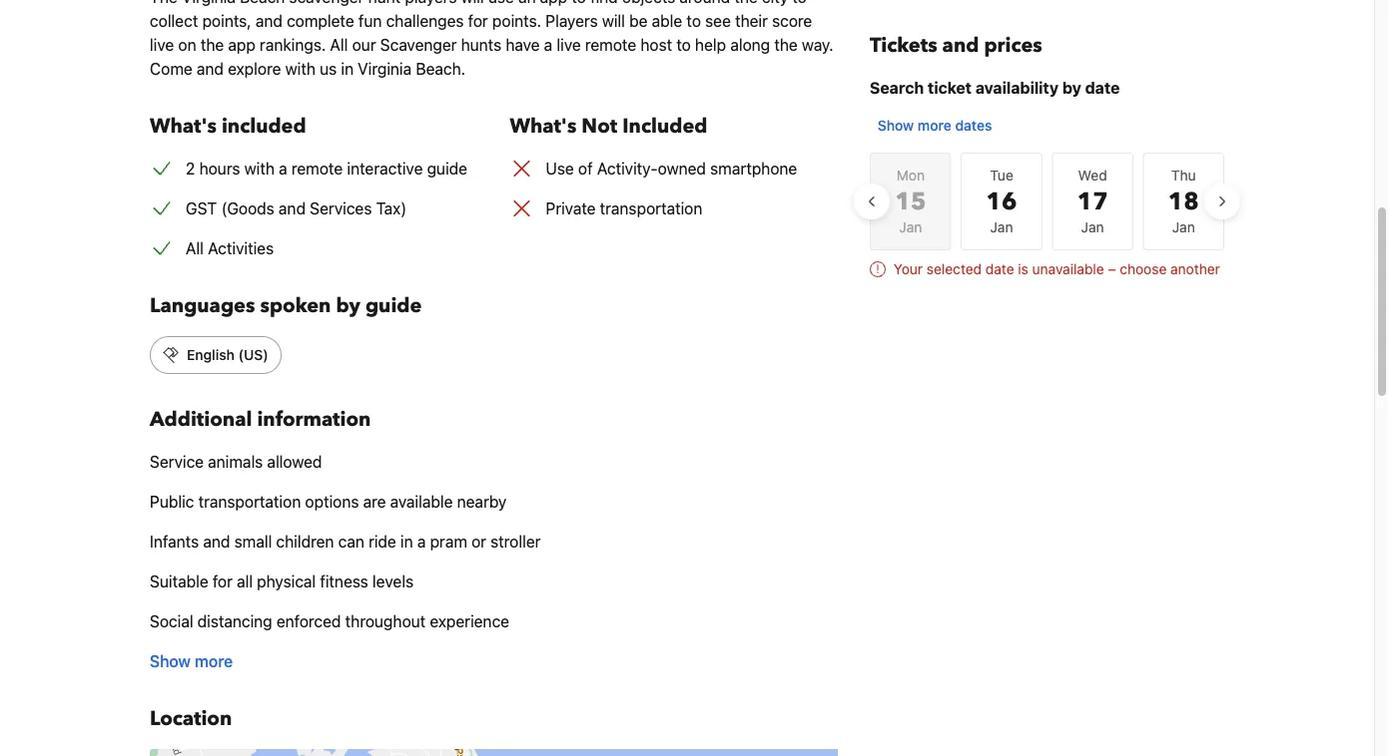 Task type: locate. For each thing, give the bounding box(es) containing it.
guide
[[427, 159, 467, 178], [365, 293, 422, 320]]

languages spoken by guide
[[150, 293, 422, 320]]

jan inside mon 15 jan
[[899, 219, 922, 236]]

and left small at left
[[203, 533, 230, 552]]

public
[[150, 493, 194, 512]]

will down find
[[602, 11, 625, 30]]

with inside the virginia beach scavenger hunt players will use an app to find objects around the city to collect points, and complete fun challenges for points. players will be able to see their score live on the app rankings. all our scavenger hunts have a live remote host to help along the way. come and explore with us in virginia beach.
[[285, 59, 316, 78]]

1 vertical spatial a
[[279, 159, 287, 178]]

by right availability
[[1062, 78, 1081, 97]]

a right have
[[544, 35, 552, 54]]

show more button
[[150, 650, 233, 674]]

0 horizontal spatial a
[[279, 159, 287, 178]]

remote down be
[[585, 35, 636, 54]]

2 live from the left
[[557, 35, 581, 54]]

with right hours
[[244, 159, 275, 178]]

0 vertical spatial show
[[878, 117, 914, 134]]

1 vertical spatial virginia
[[358, 59, 412, 78]]

0 vertical spatial by
[[1062, 78, 1081, 97]]

0 vertical spatial transportation
[[600, 199, 702, 218]]

thu
[[1171, 167, 1196, 184]]

transportation for public
[[198, 493, 301, 512]]

more for show more dates
[[918, 117, 951, 134]]

private transportation
[[546, 199, 702, 218]]

and up ticket
[[942, 32, 979, 59]]

and right (goods
[[279, 199, 306, 218]]

suitable
[[150, 573, 208, 592]]

additional
[[150, 406, 252, 434]]

what's not included
[[510, 113, 707, 140]]

a up "gst (goods and services tax)"
[[279, 159, 287, 178]]

0 vertical spatial all
[[330, 35, 348, 54]]

beach
[[240, 0, 285, 6]]

search ticket availability by date
[[870, 78, 1120, 97]]

options
[[305, 493, 359, 512]]

jan down 17
[[1081, 219, 1104, 236]]

1 vertical spatial remote
[[291, 159, 343, 178]]

0 horizontal spatial in
[[341, 59, 354, 78]]

interactive
[[347, 159, 423, 178]]

throughout
[[345, 613, 426, 632]]

to
[[572, 0, 586, 6], [792, 0, 807, 6], [687, 11, 701, 30], [676, 35, 691, 54]]

date left is
[[986, 261, 1014, 278]]

0 vertical spatial with
[[285, 59, 316, 78]]

0 horizontal spatial app
[[228, 35, 255, 54]]

1 vertical spatial in
[[400, 533, 413, 552]]

transportation
[[600, 199, 702, 218], [198, 493, 301, 512]]

will left "use"
[[461, 0, 484, 6]]

1 horizontal spatial will
[[602, 11, 625, 30]]

what's up use at the top left
[[510, 113, 577, 140]]

app up explore
[[228, 35, 255, 54]]

1 horizontal spatial what's
[[510, 113, 577, 140]]

thu 18 jan
[[1168, 167, 1199, 236]]

all left the our
[[330, 35, 348, 54]]

ticket
[[928, 78, 972, 97]]

activity-
[[597, 159, 658, 178]]

1 horizontal spatial with
[[285, 59, 316, 78]]

have
[[506, 35, 540, 54]]

0 vertical spatial remote
[[585, 35, 636, 54]]

transportation for private
[[600, 199, 702, 218]]

1 vertical spatial by
[[336, 293, 360, 320]]

0 vertical spatial virginia
[[182, 0, 236, 6]]

1 vertical spatial will
[[602, 11, 625, 30]]

more left dates
[[918, 117, 951, 134]]

1 horizontal spatial show
[[878, 117, 914, 134]]

2 vertical spatial a
[[417, 533, 426, 552]]

for up hunts
[[468, 11, 488, 30]]

by right spoken
[[336, 293, 360, 320]]

show more dates
[[878, 117, 992, 134]]

jan inside tue 16 jan
[[990, 219, 1013, 236]]

show for show more dates
[[878, 117, 914, 134]]

live down players
[[557, 35, 581, 54]]

to down around
[[687, 11, 701, 30]]

available
[[390, 493, 453, 512]]

jan down the '18'
[[1172, 219, 1195, 236]]

0 horizontal spatial for
[[213, 573, 233, 592]]

all
[[330, 35, 348, 54], [186, 239, 204, 258]]

points,
[[202, 11, 251, 30]]

jan for 18
[[1172, 219, 1195, 236]]

1 vertical spatial transportation
[[198, 493, 301, 512]]

1 vertical spatial for
[[213, 573, 233, 592]]

0 horizontal spatial will
[[461, 0, 484, 6]]

use
[[488, 0, 514, 6]]

social
[[150, 613, 193, 632]]

0 horizontal spatial with
[[244, 159, 275, 178]]

1 horizontal spatial a
[[417, 533, 426, 552]]

show more dates button
[[870, 108, 1000, 144]]

virginia up points,
[[182, 0, 236, 6]]

to up score
[[792, 0, 807, 6]]

a left pram
[[417, 533, 426, 552]]

region containing 15
[[854, 144, 1240, 260]]

services
[[310, 199, 372, 218]]

to left help
[[676, 35, 691, 54]]

way.
[[802, 35, 833, 54]]

service
[[150, 453, 204, 472]]

remote up "gst (goods and services tax)"
[[291, 159, 343, 178]]

1 jan from the left
[[899, 219, 922, 236]]

1 horizontal spatial transportation
[[600, 199, 702, 218]]

0 vertical spatial date
[[1085, 78, 1120, 97]]

with down rankings.
[[285, 59, 316, 78]]

jan inside the wed 17 jan
[[1081, 219, 1104, 236]]

rankings.
[[260, 35, 326, 54]]

wed
[[1078, 167, 1107, 184]]

0 vertical spatial a
[[544, 35, 552, 54]]

transportation up small at left
[[198, 493, 301, 512]]

remote inside the virginia beach scavenger hunt players will use an app to find objects around the city to collect points, and complete fun challenges for points. players will be able to see their score live on the app rankings. all our scavenger hunts have a live remote host to help along the way. come and explore with us in virginia beach.
[[585, 35, 636, 54]]

more down distancing
[[195, 653, 233, 672]]

date right availability
[[1085, 78, 1120, 97]]

jan inside thu 18 jan
[[1172, 219, 1195, 236]]

what's for what's included
[[150, 113, 217, 140]]

remote
[[585, 35, 636, 54], [291, 159, 343, 178]]

0 horizontal spatial all
[[186, 239, 204, 258]]

small
[[234, 533, 272, 552]]

city
[[762, 0, 788, 6]]

4 jan from the left
[[1172, 219, 1195, 236]]

1 horizontal spatial live
[[557, 35, 581, 54]]

a
[[544, 35, 552, 54], [279, 159, 287, 178], [417, 533, 426, 552]]

3 jan from the left
[[1081, 219, 1104, 236]]

fun
[[358, 11, 382, 30]]

0 horizontal spatial by
[[336, 293, 360, 320]]

map region
[[0, 664, 971, 757]]

in right us
[[341, 59, 354, 78]]

along
[[730, 35, 770, 54]]

jan down 16
[[990, 219, 1013, 236]]

public transportation options are available nearby
[[150, 493, 507, 512]]

allowed
[[267, 453, 322, 472]]

in right ride
[[400, 533, 413, 552]]

1 horizontal spatial more
[[918, 117, 951, 134]]

for
[[468, 11, 488, 30], [213, 573, 233, 592]]

1 horizontal spatial for
[[468, 11, 488, 30]]

for left all
[[213, 573, 233, 592]]

0 horizontal spatial date
[[986, 261, 1014, 278]]

guide right interactive
[[427, 159, 467, 178]]

ride
[[369, 533, 396, 552]]

live left on on the top left of the page
[[150, 35, 174, 54]]

will
[[461, 0, 484, 6], [602, 11, 625, 30]]

0 vertical spatial in
[[341, 59, 354, 78]]

points.
[[492, 11, 541, 30]]

1 horizontal spatial guide
[[427, 159, 467, 178]]

show down social
[[150, 653, 191, 672]]

0 horizontal spatial remote
[[291, 159, 343, 178]]

1 vertical spatial show
[[150, 653, 191, 672]]

unavailable
[[1032, 261, 1104, 278]]

your
[[894, 261, 923, 278]]

0 horizontal spatial more
[[195, 653, 233, 672]]

virginia
[[182, 0, 236, 6], [358, 59, 412, 78]]

0 vertical spatial app
[[540, 0, 567, 6]]

the down score
[[774, 35, 798, 54]]

app up players
[[540, 0, 567, 6]]

0 horizontal spatial live
[[150, 35, 174, 54]]

virginia down the our
[[358, 59, 412, 78]]

live
[[150, 35, 174, 54], [557, 35, 581, 54]]

1 horizontal spatial virginia
[[358, 59, 412, 78]]

2
[[186, 159, 195, 178]]

guide down the tax)
[[365, 293, 422, 320]]

1 horizontal spatial app
[[540, 0, 567, 6]]

children
[[276, 533, 334, 552]]

1 vertical spatial app
[[228, 35, 255, 54]]

region
[[854, 144, 1240, 260]]

0 horizontal spatial transportation
[[198, 493, 301, 512]]

2 what's from the left
[[510, 113, 577, 140]]

with
[[285, 59, 316, 78], [244, 159, 275, 178]]

animals
[[208, 453, 263, 472]]

1 horizontal spatial all
[[330, 35, 348, 54]]

use of activity-owned smartphone
[[546, 159, 797, 178]]

players
[[545, 11, 598, 30]]

the right on on the top left of the page
[[201, 35, 224, 54]]

all down gst
[[186, 239, 204, 258]]

0 horizontal spatial show
[[150, 653, 191, 672]]

all
[[237, 573, 253, 592]]

1 vertical spatial more
[[195, 653, 233, 672]]

1 vertical spatial guide
[[365, 293, 422, 320]]

(us)
[[238, 347, 268, 363]]

in
[[341, 59, 354, 78], [400, 533, 413, 552]]

0 horizontal spatial what's
[[150, 113, 217, 140]]

show down search
[[878, 117, 914, 134]]

to up players
[[572, 0, 586, 6]]

fitness
[[320, 573, 368, 592]]

transportation down "use of activity-owned smartphone"
[[600, 199, 702, 218]]

date
[[1085, 78, 1120, 97], [986, 261, 1014, 278]]

another
[[1170, 261, 1220, 278]]

what's up 2
[[150, 113, 217, 140]]

suitable for all physical fitness levels
[[150, 573, 414, 592]]

2 jan from the left
[[990, 219, 1013, 236]]

0 vertical spatial more
[[918, 117, 951, 134]]

1 horizontal spatial remote
[[585, 35, 636, 54]]

jan down 15
[[899, 219, 922, 236]]

1 what's from the left
[[150, 113, 217, 140]]

show
[[878, 117, 914, 134], [150, 653, 191, 672]]

0 vertical spatial for
[[468, 11, 488, 30]]

find
[[590, 0, 618, 6]]

1 live from the left
[[150, 35, 174, 54]]

the up their
[[734, 0, 758, 6]]

tue 16 jan
[[986, 167, 1017, 236]]

2 horizontal spatial a
[[544, 35, 552, 54]]



Task type: vqa. For each thing, say whether or not it's contained in the screenshot.


Task type: describe. For each thing, give the bounding box(es) containing it.
and right come
[[197, 59, 224, 78]]

spoken
[[260, 293, 331, 320]]

nearby
[[457, 493, 507, 512]]

stroller
[[491, 533, 541, 552]]

included
[[622, 113, 707, 140]]

15
[[895, 185, 926, 218]]

2 horizontal spatial the
[[774, 35, 798, 54]]

gst (goods and services tax)
[[186, 199, 407, 218]]

are
[[363, 493, 386, 512]]

availability
[[975, 78, 1059, 97]]

location
[[150, 706, 232, 733]]

activities
[[208, 239, 274, 258]]

gst
[[186, 199, 217, 218]]

additional information
[[150, 406, 371, 434]]

help
[[695, 35, 726, 54]]

their
[[735, 11, 768, 30]]

hunts
[[461, 35, 501, 54]]

1 horizontal spatial date
[[1085, 78, 1120, 97]]

be
[[629, 11, 648, 30]]

18
[[1168, 185, 1199, 218]]

tickets
[[870, 32, 937, 59]]

social distancing enforced throughout experience
[[150, 613, 509, 632]]

jan for 15
[[899, 219, 922, 236]]

physical
[[257, 573, 316, 592]]

16
[[986, 185, 1017, 218]]

what's for what's not included
[[510, 113, 577, 140]]

infants
[[150, 533, 199, 552]]

more for show more
[[195, 653, 233, 672]]

1 vertical spatial all
[[186, 239, 204, 258]]

and down beach
[[255, 11, 283, 30]]

your selected date is unavailable – choose another
[[894, 261, 1220, 278]]

show for show more
[[150, 653, 191, 672]]

of
[[578, 159, 593, 178]]

hunt
[[368, 0, 401, 6]]

us
[[320, 59, 337, 78]]

0 horizontal spatial the
[[201, 35, 224, 54]]

0 horizontal spatial guide
[[365, 293, 422, 320]]

0 horizontal spatial virginia
[[182, 0, 236, 6]]

what's included
[[150, 113, 306, 140]]

(goods
[[221, 199, 274, 218]]

pram
[[430, 533, 467, 552]]

1 horizontal spatial in
[[400, 533, 413, 552]]

tickets and prices
[[870, 32, 1042, 59]]

an
[[518, 0, 536, 6]]

dates
[[955, 117, 992, 134]]

is
[[1018, 261, 1028, 278]]

experience
[[430, 613, 509, 632]]

objects
[[622, 0, 675, 6]]

use
[[546, 159, 574, 178]]

selected
[[927, 261, 982, 278]]

scavenger
[[289, 0, 364, 6]]

a inside the virginia beach scavenger hunt players will use an app to find objects around the city to collect points, and complete fun challenges for points. players will be able to see their score live on the app rankings. all our scavenger hunts have a live remote host to help along the way. come and explore with us in virginia beach.
[[544, 35, 552, 54]]

see
[[705, 11, 731, 30]]

for inside the virginia beach scavenger hunt players will use an app to find objects around the city to collect points, and complete fun challenges for points. players will be able to see their score live on the app rankings. all our scavenger hunts have a live remote host to help along the way. come and explore with us in virginia beach.
[[468, 11, 488, 30]]

0 vertical spatial guide
[[427, 159, 467, 178]]

1 vertical spatial with
[[244, 159, 275, 178]]

host
[[640, 35, 672, 54]]

choose
[[1120, 261, 1167, 278]]

on
[[178, 35, 196, 54]]

challenges
[[386, 11, 464, 30]]

languages
[[150, 293, 255, 320]]

english (us)
[[187, 347, 268, 363]]

0 vertical spatial will
[[461, 0, 484, 6]]

all inside the virginia beach scavenger hunt players will use an app to find objects around the city to collect points, and complete fun challenges for points. players will be able to see their score live on the app rankings. all our scavenger hunts have a live remote host to help along the way. come and explore with us in virginia beach.
[[330, 35, 348, 54]]

in inside the virginia beach scavenger hunt players will use an app to find objects around the city to collect points, and complete fun challenges for points. players will be able to see their score live on the app rankings. all our scavenger hunts have a live remote host to help along the way. come and explore with us in virginia beach.
[[341, 59, 354, 78]]

jan for 17
[[1081, 219, 1104, 236]]

mon 15 jan
[[895, 167, 926, 236]]

infants and small children can ride in a pram or stroller
[[150, 533, 541, 552]]

levels
[[373, 573, 414, 592]]

1 horizontal spatial by
[[1062, 78, 1081, 97]]

can
[[338, 533, 364, 552]]

–
[[1108, 261, 1116, 278]]

jan for 16
[[990, 219, 1013, 236]]

17
[[1077, 185, 1108, 218]]

private
[[546, 199, 596, 218]]

score
[[772, 11, 812, 30]]

beach.
[[416, 59, 465, 78]]

tax)
[[376, 199, 407, 218]]

2 hours with a remote interactive guide
[[186, 159, 467, 178]]

around
[[679, 0, 730, 6]]

1 vertical spatial date
[[986, 261, 1014, 278]]

players
[[405, 0, 457, 6]]

the
[[150, 0, 178, 6]]

not
[[582, 113, 617, 140]]

smartphone
[[710, 159, 797, 178]]

english
[[187, 347, 235, 363]]

1 horizontal spatial the
[[734, 0, 758, 6]]

distancing
[[197, 613, 272, 632]]

the virginia beach scavenger hunt players will use an app to find objects around the city to collect points, and complete fun challenges for points. players will be able to see their score live on the app rankings. all our scavenger hunts have a live remote host to help along the way. come and explore with us in virginia beach.
[[150, 0, 833, 78]]

tue
[[990, 167, 1013, 184]]

hours
[[199, 159, 240, 178]]

information
[[257, 406, 371, 434]]

come
[[150, 59, 192, 78]]

prices
[[984, 32, 1042, 59]]

mon
[[897, 167, 925, 184]]



